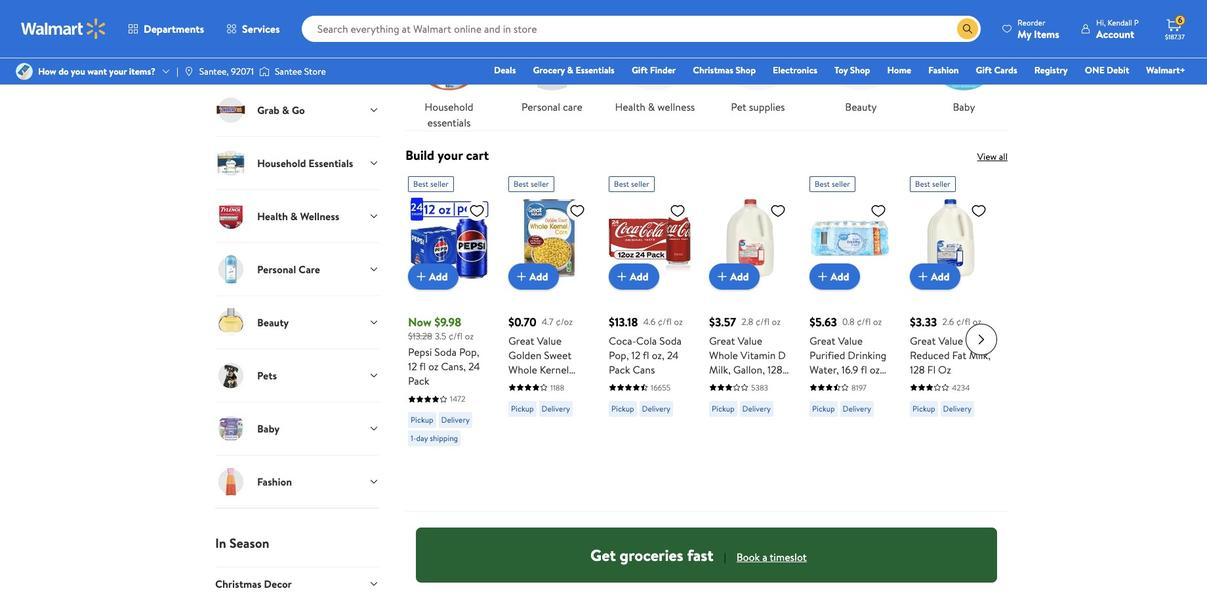 Task type: vqa. For each thing, say whether or not it's contained in the screenshot.


Task type: locate. For each thing, give the bounding box(es) containing it.
best up coca-cola soda pop, 12 fl oz, 24 pack cans image
[[614, 178, 629, 190]]

christmas inside dropdown button
[[215, 577, 261, 592]]

& for wellness
[[648, 100, 655, 114]]

¢/fl inside now $9.98 $13.28 3.5 ¢/fl oz pepsi soda pop, 12 fl oz cans, 24 pack
[[449, 330, 463, 343]]

best up great value golden sweet whole kernel corn, canned corn, 15 oz can image in the top left of the page
[[514, 178, 529, 190]]

personal care button
[[215, 243, 379, 296]]

personal for personal care
[[257, 262, 296, 277]]

 image left the how
[[16, 63, 33, 80]]

fl
[[927, 363, 936, 377]]

1 value from the left
[[537, 334, 562, 348]]

oz right 4.6
[[674, 315, 683, 328]]

3 best from the left
[[614, 178, 629, 190]]

product group containing $3.33
[[910, 171, 992, 506]]

soda
[[659, 334, 682, 348], [434, 345, 457, 360]]

great inside $5.63 0.8 ¢/fl oz great value purified drinking water, 16.9 fl oz bottles, 40 count
[[810, 334, 836, 348]]

0 horizontal spatial 12
[[408, 360, 417, 374]]

1 vertical spatial christmas
[[215, 577, 261, 592]]

essentials
[[427, 115, 471, 130]]

1 horizontal spatial 24
[[667, 348, 679, 363]]

pickup down gallon,
[[712, 403, 734, 415]]

12 inside $13.18 4.6 ¢/fl oz coca-cola soda pop, 12 fl oz, 24 pack cans
[[631, 348, 640, 363]]

shop for toy shop
[[850, 64, 870, 77]]

15
[[536, 392, 546, 406]]

add button for $0.70
[[508, 264, 559, 290]]

add for $13.18
[[630, 269, 649, 284]]

walmart+ link
[[1140, 63, 1191, 77]]

$3.57 2.8 ¢/fl oz great value whole vitamin d milk, gallon, 128 fl oz
[[709, 314, 786, 392]]

shop right toy
[[850, 64, 870, 77]]

128 up 5383
[[768, 363, 782, 377]]

household down grab & go on the top of the page
[[257, 156, 306, 170]]

1 vertical spatial |
[[724, 550, 726, 565]]

value inside the $3.33 2.6 ¢/fl oz great value 2% reduced fat milk, 128 fl oz
[[938, 334, 963, 348]]

0 vertical spatial your
[[109, 65, 127, 78]]

5 product group from the left
[[810, 171, 892, 506]]

0 vertical spatial baby
[[953, 100, 975, 114]]

pop, inside $13.18 4.6 ¢/fl oz coca-cola soda pop, 12 fl oz, 24 pack cans
[[609, 348, 629, 363]]

2 add from the left
[[529, 269, 548, 284]]

add up 2.6
[[931, 269, 950, 284]]

3 value from the left
[[838, 334, 863, 348]]

1 add from the left
[[429, 269, 448, 284]]

1 vertical spatial health
[[257, 209, 288, 224]]

¢/oz
[[556, 315, 573, 328]]

0 horizontal spatial beauty
[[257, 315, 289, 330]]

shop
[[736, 64, 756, 77], [850, 64, 870, 77]]

delivery down 8197
[[843, 403, 871, 415]]

1 horizontal spatial pack
[[609, 363, 630, 377]]

6 add from the left
[[931, 269, 950, 284]]

&
[[567, 64, 573, 77], [648, 100, 655, 114], [282, 103, 289, 117], [290, 209, 298, 224]]

4 best seller from the left
[[815, 178, 850, 190]]

health down gift finder "link"
[[615, 100, 645, 114]]

add for $5.63
[[831, 269, 849, 284]]

4 best from the left
[[815, 178, 830, 190]]

great down $3.33
[[910, 334, 936, 348]]

1 best from the left
[[413, 178, 428, 190]]

baby inside dropdown button
[[257, 422, 280, 436]]

add to cart image up now
[[413, 269, 429, 285]]

0 horizontal spatial shop
[[736, 64, 756, 77]]

personal care
[[257, 262, 320, 277]]

great value golden sweet whole kernel corn, canned corn, 15 oz can image
[[508, 197, 590, 279]]

1 vertical spatial beauty
[[257, 315, 289, 330]]

1 horizontal spatial personal
[[522, 100, 560, 114]]

pepsi soda pop, 12 fl oz cans, 24 pack image
[[408, 197, 490, 279]]

fashion down baby dropdown button
[[257, 475, 292, 489]]

3 add button from the left
[[609, 264, 659, 290]]

0 horizontal spatial gift
[[632, 64, 648, 77]]

 image left santee, at the top left of page
[[184, 66, 194, 77]]

water,
[[810, 363, 839, 377]]

cans,
[[441, 360, 466, 374]]

baby for baby link
[[953, 100, 975, 114]]

day
[[416, 433, 428, 444]]

5 add from the left
[[831, 269, 849, 284]]

$13.18 4.6 ¢/fl oz coca-cola soda pop, 12 fl oz, 24 pack cans
[[609, 314, 683, 377]]

your
[[109, 65, 127, 78], [438, 146, 463, 164]]

best seller for $5.63
[[815, 178, 850, 190]]

personal care
[[522, 100, 583, 114]]

oz right 15
[[548, 392, 558, 406]]

1 128 from the left
[[768, 363, 782, 377]]

christmas up pet
[[693, 64, 733, 77]]

& inside dropdown button
[[290, 209, 298, 224]]

delivery
[[542, 403, 570, 415], [642, 403, 670, 415], [742, 403, 771, 415], [843, 403, 871, 415], [943, 403, 972, 415], [441, 415, 470, 426]]

2 value from the left
[[738, 334, 762, 348]]

fl inside now $9.98 $13.28 3.5 ¢/fl oz pepsi soda pop, 12 fl oz cans, 24 pack
[[419, 360, 426, 374]]

1 great from the left
[[508, 334, 534, 348]]

santee, 92071
[[199, 65, 254, 78]]

great inside the $0.70 4.7 ¢/oz great value golden sweet whole kernel corn, canned corn, 15 oz can
[[508, 334, 534, 348]]

beauty for beauty dropdown button
[[257, 315, 289, 330]]

add to favorites list, coca-cola soda pop, 12 fl oz, 24 pack cans image
[[670, 203, 686, 219]]

services
[[242, 22, 280, 36]]

5383
[[751, 382, 768, 394]]

3 great from the left
[[810, 334, 836, 348]]

christmas decor button
[[215, 567, 379, 598]]

personal inside dropdown button
[[257, 262, 296, 277]]

0 vertical spatial christmas
[[693, 64, 733, 77]]

health
[[615, 100, 645, 114], [257, 209, 288, 224]]

in
[[215, 535, 226, 552]]

& inside list
[[648, 100, 655, 114]]

1 horizontal spatial soda
[[659, 334, 682, 348]]

soda inside $13.18 4.6 ¢/fl oz coca-cola soda pop, 12 fl oz, 24 pack cans
[[659, 334, 682, 348]]

pickup for $13.18
[[611, 403, 634, 415]]

oz left gallon,
[[718, 377, 728, 392]]

purified
[[810, 348, 845, 363]]

¢/fl inside $5.63 0.8 ¢/fl oz great value purified drinking water, 16.9 fl oz bottles, 40 count
[[857, 315, 871, 328]]

gift inside "link"
[[632, 64, 648, 77]]

5 best seller from the left
[[915, 178, 951, 190]]

1 horizontal spatial health
[[615, 100, 645, 114]]

0 horizontal spatial milk,
[[709, 363, 731, 377]]

christmas left decor
[[215, 577, 261, 592]]

do
[[58, 65, 69, 78]]

pop, left the cans
[[609, 348, 629, 363]]

add up 4.6
[[630, 269, 649, 284]]

account
[[1096, 27, 1134, 41]]

pickup for $5.63
[[812, 403, 835, 415]]

value down 2.6
[[938, 334, 963, 348]]

grocery & essentials
[[533, 64, 615, 77]]

milk, inside $3.57 2.8 ¢/fl oz great value whole vitamin d milk, gallon, 128 fl oz
[[709, 363, 731, 377]]

delivery down 5383
[[742, 403, 771, 415]]

1 horizontal spatial whole
[[709, 348, 738, 363]]

debit
[[1107, 64, 1129, 77]]

¢/fl right 2.8 on the right
[[756, 315, 770, 328]]

0 horizontal spatial christmas
[[215, 577, 261, 592]]

3 add to cart image from the left
[[815, 269, 831, 285]]

1 add to cart image from the left
[[413, 269, 429, 285]]

add to cart image up $0.70
[[514, 269, 529, 285]]

christmas inside christmas shop link
[[693, 64, 733, 77]]

great value whole vitamin d milk, gallon, 128 fl oz image
[[709, 197, 791, 279]]

¢/fl right 0.8
[[857, 315, 871, 328]]

1 horizontal spatial  image
[[184, 66, 194, 77]]

0 horizontal spatial 24
[[468, 360, 480, 374]]

4 product group from the left
[[709, 171, 791, 506]]

timeslot
[[770, 550, 807, 565]]

add to cart image for great value golden sweet whole kernel corn, canned corn, 15 oz can image in the top left of the page
[[514, 269, 529, 285]]

delivery for $0.70
[[542, 403, 570, 415]]

pack left the cans
[[609, 363, 630, 377]]

care
[[299, 262, 320, 277]]

add to favorites list, great value whole vitamin d milk, gallon, 128 fl oz image
[[770, 203, 786, 219]]

add for $3.33
[[931, 269, 950, 284]]

grocery & essentials link
[[527, 63, 621, 77]]

pickup down fl
[[913, 403, 935, 415]]

Walmart Site-Wide search field
[[302, 16, 981, 42]]

0 horizontal spatial soda
[[434, 345, 457, 360]]

0.8
[[842, 315, 855, 328]]

view all
[[977, 150, 1008, 163]]

¢/fl for $3.33
[[956, 315, 970, 328]]

128 left fl
[[910, 363, 925, 377]]

decor
[[264, 577, 292, 592]]

baby inside list
[[953, 100, 975, 114]]

best seller down build on the top left of the page
[[413, 178, 449, 190]]

corn,
[[508, 377, 534, 392], [508, 392, 534, 406]]

0 vertical spatial household
[[425, 100, 473, 114]]

shop for christmas shop
[[736, 64, 756, 77]]

add up 0.8
[[831, 269, 849, 284]]

add button up now
[[408, 264, 458, 290]]

seller for $3.33
[[932, 178, 951, 190]]

1 horizontal spatial gift
[[976, 64, 992, 77]]

add up 4.7
[[529, 269, 548, 284]]

oz up 2%
[[973, 315, 981, 328]]

0 vertical spatial health
[[615, 100, 645, 114]]

 image
[[259, 65, 270, 78]]

1 best seller from the left
[[413, 178, 449, 190]]

best seller up coca-cola soda pop, 12 fl oz, 24 pack cans image
[[614, 178, 649, 190]]

beauty down toy shop
[[845, 100, 877, 114]]

 image
[[16, 63, 33, 80], [184, 66, 194, 77]]

1 shop from the left
[[736, 64, 756, 77]]

value down 2.8 on the right
[[738, 334, 762, 348]]

3 best seller from the left
[[614, 178, 649, 190]]

4.7
[[542, 315, 554, 328]]

¢/fl right 4.6
[[658, 315, 672, 328]]

¢/fl for $13.18
[[658, 315, 672, 328]]

1 horizontal spatial household
[[425, 100, 473, 114]]

value inside $5.63 0.8 ¢/fl oz great value purified drinking water, 16.9 fl oz bottles, 40 count
[[838, 334, 863, 348]]

1 vertical spatial personal
[[257, 262, 296, 277]]

great value purified drinking water, 16.9 fl oz bottles, 40 count image
[[810, 197, 892, 279]]

2 great from the left
[[709, 334, 735, 348]]

4 great from the left
[[910, 334, 936, 348]]

0 vertical spatial essentials
[[576, 64, 615, 77]]

care
[[563, 100, 583, 114]]

baby down fashion link
[[953, 100, 975, 114]]

health left "wellness"
[[257, 209, 288, 224]]

oz inside the $3.33 2.6 ¢/fl oz great value 2% reduced fat milk, 128 fl oz
[[973, 315, 981, 328]]

beauty inside dropdown button
[[257, 315, 289, 330]]

christmas decor
[[215, 577, 292, 592]]

add up $9.98
[[429, 269, 448, 284]]

128 inside $3.57 2.8 ¢/fl oz great value whole vitamin d milk, gallon, 128 fl oz
[[768, 363, 782, 377]]

home
[[887, 64, 911, 77]]

baby link
[[920, 12, 1008, 115]]

oz
[[938, 363, 951, 377]]

fl left oz,
[[643, 348, 649, 363]]

best for $5.63
[[815, 178, 830, 190]]

6 add button from the left
[[910, 264, 960, 290]]

1 horizontal spatial add to cart image
[[714, 269, 730, 285]]

personal care link
[[508, 12, 596, 115]]

value inside $3.57 2.8 ¢/fl oz great value whole vitamin d milk, gallon, 128 fl oz
[[738, 334, 762, 348]]

1 vertical spatial fashion
[[257, 475, 292, 489]]

beauty inside list
[[845, 100, 877, 114]]

list
[[398, 1, 1016, 131]]

pop,
[[459, 345, 479, 360], [609, 348, 629, 363]]

add button up $13.18 in the bottom of the page
[[609, 264, 659, 290]]

seller up great value golden sweet whole kernel corn, canned corn, 15 oz can image in the top left of the page
[[531, 178, 549, 190]]

1188
[[550, 382, 564, 394]]

add to cart image
[[514, 269, 529, 285], [714, 269, 730, 285]]

2 shop from the left
[[850, 64, 870, 77]]

delivery for now $9.98
[[441, 415, 470, 426]]

2 128 from the left
[[910, 363, 925, 377]]

milk, for $3.33
[[969, 348, 991, 363]]

¢/fl inside $13.18 4.6 ¢/fl oz coca-cola soda pop, 12 fl oz, 24 pack cans
[[658, 315, 672, 328]]

¢/fl for $3.57
[[756, 315, 770, 328]]

product group containing $13.18
[[609, 171, 691, 506]]

1 horizontal spatial 128
[[910, 363, 925, 377]]

great down $0.70
[[508, 334, 534, 348]]

best up great value purified drinking water, 16.9 fl oz bottles, 40 count image at the top of page
[[815, 178, 830, 190]]

whole inside $3.57 2.8 ¢/fl oz great value whole vitamin d milk, gallon, 128 fl oz
[[709, 348, 738, 363]]

1 horizontal spatial essentials
[[576, 64, 615, 77]]

add button up 2.6
[[910, 264, 960, 290]]

best seller up great value purified drinking water, 16.9 fl oz bottles, 40 count image at the top of page
[[815, 178, 850, 190]]

0 horizontal spatial personal
[[257, 262, 296, 277]]

gift for gift finder
[[632, 64, 648, 77]]

1 add to cart image from the left
[[514, 269, 529, 285]]

1 vertical spatial baby
[[257, 422, 280, 436]]

milk, left gallon,
[[709, 363, 731, 377]]

count
[[862, 377, 891, 392]]

great inside the $3.33 2.6 ¢/fl oz great value 2% reduced fat milk, 128 fl oz
[[910, 334, 936, 348]]

great down $3.57
[[709, 334, 735, 348]]

2 add to cart image from the left
[[614, 269, 630, 285]]

0 horizontal spatial household
[[257, 156, 306, 170]]

fashion right home link
[[928, 64, 959, 77]]

24 inside $13.18 4.6 ¢/fl oz coca-cola soda pop, 12 fl oz, 24 pack cans
[[667, 348, 679, 363]]

delivery down 1188
[[542, 403, 570, 415]]

can
[[561, 392, 579, 406]]

milk, inside the $3.33 2.6 ¢/fl oz great value 2% reduced fat milk, 128 fl oz
[[969, 348, 991, 363]]

24 inside now $9.98 $13.28 3.5 ¢/fl oz pepsi soda pop, 12 fl oz cans, 24 pack
[[468, 360, 480, 374]]

best up great value 2% reduced fat milk, 128 fl oz image on the top right
[[915, 178, 930, 190]]

2 best seller from the left
[[514, 178, 549, 190]]

3 product group from the left
[[609, 171, 691, 506]]

toy shop link
[[829, 63, 876, 77]]

shop up pet
[[736, 64, 756, 77]]

& left wellness
[[648, 100, 655, 114]]

your right the want
[[109, 65, 127, 78]]

value for $5.63
[[838, 334, 863, 348]]

1 vertical spatial household
[[257, 156, 306, 170]]

health & wellness
[[615, 100, 695, 114]]

great
[[508, 334, 534, 348], [709, 334, 735, 348], [810, 334, 836, 348], [910, 334, 936, 348]]

0 horizontal spatial pop,
[[459, 345, 479, 360]]

pickup for $3.33
[[913, 403, 935, 415]]

sweet
[[544, 348, 572, 363]]

add to cart image up $3.57
[[714, 269, 730, 285]]

2 add to cart image from the left
[[714, 269, 730, 285]]

pickup up day
[[411, 415, 433, 426]]

add up 2.8 on the right
[[730, 269, 749, 284]]

1 product group from the left
[[408, 171, 490, 506]]

add to cart image for now
[[413, 269, 429, 285]]

4 add to cart image from the left
[[915, 269, 931, 285]]

household up essentials
[[425, 100, 473, 114]]

2 seller from the left
[[531, 178, 549, 190]]

health inside dropdown button
[[257, 209, 288, 224]]

milk, for $3.57
[[709, 363, 731, 377]]

reduced
[[910, 348, 950, 363]]

¢/fl inside the $3.33 2.6 ¢/fl oz great value 2% reduced fat milk, 128 fl oz
[[956, 315, 970, 328]]

best seller for $3.33
[[915, 178, 951, 190]]

gift finder
[[632, 64, 676, 77]]

3 seller from the left
[[631, 178, 649, 190]]

gift left cards at right
[[976, 64, 992, 77]]

gift for gift cards
[[976, 64, 992, 77]]

oz inside $13.18 4.6 ¢/fl oz coca-cola soda pop, 12 fl oz, 24 pack cans
[[674, 315, 683, 328]]

next slide for product carousel list image
[[966, 324, 997, 356]]

add button for $5.63
[[810, 264, 860, 290]]

whole down $3.57
[[709, 348, 738, 363]]

toy
[[835, 64, 848, 77]]

0 vertical spatial fashion
[[928, 64, 959, 77]]

0 horizontal spatial essentials
[[309, 156, 353, 170]]

12 left oz,
[[631, 348, 640, 363]]

health for health & wellness
[[257, 209, 288, 224]]

essentials up care
[[576, 64, 615, 77]]

great for $3.57
[[709, 334, 735, 348]]

1 horizontal spatial pop,
[[609, 348, 629, 363]]

value down 0.8
[[838, 334, 863, 348]]

add to cart image
[[413, 269, 429, 285], [614, 269, 630, 285], [815, 269, 831, 285], [915, 269, 931, 285]]

5 best from the left
[[915, 178, 930, 190]]

add button up 2.8 on the right
[[709, 264, 759, 290]]

baby down the pets
[[257, 422, 280, 436]]

fl right 16.9
[[861, 363, 867, 377]]

whole left "kernel"
[[508, 363, 537, 377]]

0 horizontal spatial pack
[[408, 374, 429, 389]]

fl down $13.28
[[419, 360, 426, 374]]

delivery down 1472
[[441, 415, 470, 426]]

| left the book
[[724, 550, 726, 565]]

household inside the household essentials dropdown button
[[257, 156, 306, 170]]

household for household essentials
[[425, 100, 473, 114]]

1 horizontal spatial baby
[[953, 100, 975, 114]]

your left cart
[[438, 146, 463, 164]]

oz right 16.9
[[870, 363, 880, 377]]

soda down the 3.5
[[434, 345, 457, 360]]

kendall
[[1108, 17, 1132, 28]]

great for $5.63
[[810, 334, 836, 348]]

0 horizontal spatial |
[[176, 65, 178, 78]]

0 horizontal spatial add to cart image
[[514, 269, 529, 285]]

fashion link
[[923, 63, 965, 77]]

seller up great value purified drinking water, 16.9 fl oz bottles, 40 count image at the top of page
[[832, 178, 850, 190]]

1 horizontal spatial shop
[[850, 64, 870, 77]]

oz right 2.8 on the right
[[772, 315, 781, 328]]

0 horizontal spatial health
[[257, 209, 288, 224]]

seller up great value 2% reduced fat milk, 128 fl oz image on the top right
[[932, 178, 951, 190]]

household
[[425, 100, 473, 114], [257, 156, 306, 170]]

1 seller from the left
[[430, 178, 449, 190]]

1 add button from the left
[[408, 264, 458, 290]]

search icon image
[[962, 24, 973, 34]]

household inside household essentials 'link'
[[425, 100, 473, 114]]

shipping
[[430, 433, 458, 444]]

1 horizontal spatial beauty
[[845, 100, 877, 114]]

¢/fl right the 3.5
[[449, 330, 463, 343]]

add button up $0.70
[[508, 264, 559, 290]]

4 add from the left
[[730, 269, 749, 284]]

2 product group from the left
[[508, 171, 590, 506]]

oz inside the $0.70 4.7 ¢/oz great value golden sweet whole kernel corn, canned corn, 15 oz can
[[548, 392, 558, 406]]

1 horizontal spatial 12
[[631, 348, 640, 363]]

¢/fl right 2.6
[[956, 315, 970, 328]]

oz
[[674, 315, 683, 328], [772, 315, 781, 328], [873, 315, 882, 328], [973, 315, 981, 328], [465, 330, 474, 343], [428, 360, 439, 374], [870, 363, 880, 377], [718, 377, 728, 392], [548, 392, 558, 406]]

4 seller from the left
[[832, 178, 850, 190]]

0 horizontal spatial baby
[[257, 422, 280, 436]]

best
[[413, 178, 428, 190], [514, 178, 529, 190], [614, 178, 629, 190], [815, 178, 830, 190], [915, 178, 930, 190]]

0 horizontal spatial  image
[[16, 63, 33, 80]]

2 add button from the left
[[508, 264, 559, 290]]

product group
[[408, 171, 490, 506], [508, 171, 590, 506], [609, 171, 691, 506], [709, 171, 791, 506], [810, 171, 892, 506], [910, 171, 992, 506]]

pet supplies link
[[714, 12, 802, 115]]

best seller up great value golden sweet whole kernel corn, canned corn, 15 oz can image in the top left of the page
[[514, 178, 549, 190]]

1 vertical spatial your
[[438, 146, 463, 164]]

view
[[977, 150, 997, 163]]

soda right cola on the bottom of page
[[659, 334, 682, 348]]

12 down $13.28
[[408, 360, 417, 374]]

0 horizontal spatial whole
[[508, 363, 537, 377]]

now $9.98 $13.28 3.5 ¢/fl oz pepsi soda pop, 12 fl oz cans, 24 pack
[[408, 314, 480, 389]]

0 horizontal spatial 128
[[768, 363, 782, 377]]

items?
[[129, 65, 155, 78]]

 image for how do you want your items?
[[16, 63, 33, 80]]

& for go
[[282, 103, 289, 117]]

best for $0.70
[[514, 178, 529, 190]]

$3.33 2.6 ¢/fl oz great value 2% reduced fat milk, 128 fl oz
[[910, 314, 991, 377]]

0 vertical spatial personal
[[522, 100, 560, 114]]

add for $0.70
[[529, 269, 548, 284]]

value down 4.7
[[537, 334, 562, 348]]

christmas
[[693, 64, 733, 77], [215, 577, 261, 592]]

add to favorites list, great value golden sweet whole kernel corn, canned corn, 15 oz can image
[[569, 203, 585, 219]]

delivery down 4234
[[943, 403, 972, 415]]

¢/fl inside $3.57 2.8 ¢/fl oz great value whole vitamin d milk, gallon, 128 fl oz
[[756, 315, 770, 328]]

0 horizontal spatial fashion
[[257, 475, 292, 489]]

great inside $3.57 2.8 ¢/fl oz great value whole vitamin d milk, gallon, 128 fl oz
[[709, 334, 735, 348]]

milk, right fat
[[969, 348, 991, 363]]

household for household essentials
[[257, 156, 306, 170]]

& right the grocery
[[567, 64, 573, 77]]

0 vertical spatial beauty
[[845, 100, 877, 114]]

add
[[429, 269, 448, 284], [529, 269, 548, 284], [630, 269, 649, 284], [730, 269, 749, 284], [831, 269, 849, 284], [931, 269, 950, 284]]

items
[[1034, 27, 1059, 41]]

1 horizontal spatial your
[[438, 146, 463, 164]]

1 gift from the left
[[632, 64, 648, 77]]

1 horizontal spatial milk,
[[969, 348, 991, 363]]

2 best from the left
[[514, 178, 529, 190]]

oz left cans,
[[428, 360, 439, 374]]

fl left gallon,
[[709, 377, 716, 392]]

6 product group from the left
[[910, 171, 992, 506]]

great down $5.63
[[810, 334, 836, 348]]

best seller up great value 2% reduced fat milk, 128 fl oz image on the top right
[[915, 178, 951, 190]]

gift left finder
[[632, 64, 648, 77]]

4 value from the left
[[938, 334, 963, 348]]

best seller for $13.18
[[614, 178, 649, 190]]

& left "wellness"
[[290, 209, 298, 224]]

5 seller from the left
[[932, 178, 951, 190]]

add for now
[[429, 269, 448, 284]]

fl
[[643, 348, 649, 363], [419, 360, 426, 374], [861, 363, 867, 377], [709, 377, 716, 392]]

1-
[[411, 433, 416, 444]]

add to cart image up $13.18 in the bottom of the page
[[614, 269, 630, 285]]

5 add button from the left
[[810, 264, 860, 290]]

3 add from the left
[[630, 269, 649, 284]]

1 horizontal spatial christmas
[[693, 64, 733, 77]]

1 vertical spatial essentials
[[309, 156, 353, 170]]

best for now
[[413, 178, 428, 190]]

& inside dropdown button
[[282, 103, 289, 117]]

Search search field
[[302, 16, 981, 42]]

add to cart image for $5.63
[[815, 269, 831, 285]]

2 gift from the left
[[976, 64, 992, 77]]

& left go
[[282, 103, 289, 117]]

delivery down 16655
[[642, 403, 670, 415]]

seller
[[430, 178, 449, 190], [531, 178, 549, 190], [631, 178, 649, 190], [832, 178, 850, 190], [932, 178, 951, 190]]

add to cart image up $5.63
[[815, 269, 831, 285]]



Task type: describe. For each thing, give the bounding box(es) containing it.
coca-
[[609, 334, 636, 348]]

registry
[[1034, 64, 1068, 77]]

go
[[292, 103, 305, 117]]

hi,
[[1096, 17, 1106, 28]]

d
[[778, 348, 786, 363]]

deals link
[[488, 63, 522, 77]]

kernel
[[540, 363, 569, 377]]

add to favorites list, great value purified drinking water, 16.9 fl oz bottles, 40 count image
[[871, 203, 886, 219]]

pickup for $0.70
[[511, 403, 534, 415]]

2.8
[[741, 315, 753, 328]]

health & wellness link
[[611, 12, 699, 115]]

electronics
[[773, 64, 817, 77]]

registry link
[[1029, 63, 1074, 77]]

soda inside now $9.98 $13.28 3.5 ¢/fl oz pepsi soda pop, 12 fl oz cans, 24 pack
[[434, 345, 457, 360]]

get
[[591, 545, 616, 567]]

fl inside $5.63 0.8 ¢/fl oz great value purified drinking water, 16.9 fl oz bottles, 40 count
[[861, 363, 867, 377]]

how
[[38, 65, 56, 78]]

add to favorites list, great value 2% reduced fat milk, 128 fl oz image
[[971, 203, 987, 219]]

fl inside $13.18 4.6 ¢/fl oz coca-cola soda pop, 12 fl oz, 24 pack cans
[[643, 348, 649, 363]]

reorder my items
[[1018, 17, 1059, 41]]

4 add button from the left
[[709, 264, 759, 290]]

grab & go button
[[215, 83, 379, 136]]

coca-cola soda pop, 12 fl oz, 24 pack cans image
[[609, 197, 691, 279]]

delivery for $3.33
[[943, 403, 972, 415]]

¢/fl for $5.63
[[857, 315, 871, 328]]

baby button
[[215, 402, 379, 455]]

you
[[71, 65, 85, 78]]

one
[[1085, 64, 1105, 77]]

great value 2% reduced fat milk, 128 fl oz image
[[910, 197, 992, 279]]

household essentials
[[257, 156, 353, 170]]

christmas shop
[[693, 64, 756, 77]]

electronics link
[[767, 63, 823, 77]]

health & wellness button
[[215, 190, 379, 243]]

seller for $13.18
[[631, 178, 649, 190]]

grab
[[257, 103, 280, 117]]

christmas for christmas decor
[[215, 577, 261, 592]]

household essentials
[[425, 100, 473, 130]]

vitamin
[[741, 348, 776, 363]]

beauty button
[[215, 296, 379, 349]]

pop, inside now $9.98 $13.28 3.5 ¢/fl oz pepsi soda pop, 12 fl oz cans, 24 pack
[[459, 345, 479, 360]]

 image for santee, 92071
[[184, 66, 194, 77]]

add to cart image for great value whole vitamin d milk, gallon, 128 fl oz image
[[714, 269, 730, 285]]

fashion inside dropdown button
[[257, 475, 292, 489]]

gallon,
[[733, 363, 765, 377]]

3.5
[[435, 330, 446, 343]]

92071
[[231, 65, 254, 78]]

health for health & wellness
[[615, 100, 645, 114]]

add to favorites list, pepsi soda pop, 12 fl oz cans, 24 pack image
[[469, 203, 485, 219]]

view all link
[[977, 150, 1008, 163]]

product group containing $3.57
[[709, 171, 791, 506]]

all
[[999, 150, 1008, 163]]

2%
[[966, 334, 978, 348]]

toy shop
[[835, 64, 870, 77]]

drinking
[[848, 348, 887, 363]]

$0.70
[[508, 314, 536, 331]]

2.6
[[942, 315, 954, 328]]

best for $3.33
[[915, 178, 930, 190]]

128 inside the $3.33 2.6 ¢/fl oz great value 2% reduced fat milk, 128 fl oz
[[910, 363, 925, 377]]

$5.63 0.8 ¢/fl oz great value purified drinking water, 16.9 fl oz bottles, 40 count
[[810, 314, 891, 392]]

one debit link
[[1079, 63, 1135, 77]]

santee
[[275, 65, 302, 78]]

1 horizontal spatial fashion
[[928, 64, 959, 77]]

$3.57
[[709, 314, 736, 331]]

oz right $9.98
[[465, 330, 474, 343]]

reorder
[[1018, 17, 1045, 28]]

groceries
[[620, 545, 683, 567]]

add button for now
[[408, 264, 458, 290]]

oz right 0.8
[[873, 315, 882, 328]]

a
[[762, 550, 767, 565]]

best seller for $0.70
[[514, 178, 549, 190]]

add button for $13.18
[[609, 264, 659, 290]]

great for $3.33
[[910, 334, 936, 348]]

pack inside now $9.98 $13.28 3.5 ¢/fl oz pepsi soda pop, 12 fl oz cans, 24 pack
[[408, 374, 429, 389]]

product group containing $0.70
[[508, 171, 590, 506]]

get groceries fast
[[591, 545, 713, 567]]

walmart image
[[21, 18, 106, 39]]

delivery for $13.18
[[642, 403, 670, 415]]

2 corn, from the top
[[508, 392, 534, 406]]

pepsi
[[408, 345, 432, 360]]

seller for now
[[430, 178, 449, 190]]

$0.70 4.7 ¢/oz great value golden sweet whole kernel corn, canned corn, 15 oz can
[[508, 314, 579, 406]]

product group containing now $9.98
[[408, 171, 490, 506]]

0 vertical spatial |
[[176, 65, 178, 78]]

& for essentials
[[567, 64, 573, 77]]

build
[[405, 146, 434, 164]]

value inside the $0.70 4.7 ¢/oz great value golden sweet whole kernel corn, canned corn, 15 oz can
[[537, 334, 562, 348]]

household essentials link
[[405, 12, 493, 131]]

baby for baby dropdown button
[[257, 422, 280, 436]]

finder
[[650, 64, 676, 77]]

add to cart image for $3.33
[[915, 269, 931, 285]]

walmart+
[[1146, 64, 1185, 77]]

pickup for now $9.98
[[411, 415, 433, 426]]

departments
[[144, 22, 204, 36]]

household essentials button
[[215, 136, 379, 190]]

essentials inside dropdown button
[[309, 156, 353, 170]]

seller for $0.70
[[531, 178, 549, 190]]

value for $3.57
[[738, 334, 762, 348]]

fat
[[952, 348, 967, 363]]

gift cards link
[[970, 63, 1023, 77]]

seller for $5.63
[[832, 178, 850, 190]]

1-day shipping
[[411, 433, 458, 444]]

home link
[[881, 63, 917, 77]]

beauty for beauty link on the top of page
[[845, 100, 877, 114]]

16.9
[[842, 363, 858, 377]]

& for wellness
[[290, 209, 298, 224]]

book a timeslot link
[[737, 550, 807, 566]]

$3.33
[[910, 314, 937, 331]]

0 horizontal spatial your
[[109, 65, 127, 78]]

whole inside the $0.70 4.7 ¢/oz great value golden sweet whole kernel corn, canned corn, 15 oz can
[[508, 363, 537, 377]]

p
[[1134, 17, 1139, 28]]

1 corn, from the top
[[508, 377, 534, 392]]

product group containing $5.63
[[810, 171, 892, 506]]

best for $13.18
[[614, 178, 629, 190]]

personal for personal care
[[522, 100, 560, 114]]

value for $3.33
[[938, 334, 963, 348]]

health & wellness
[[257, 209, 339, 224]]

build your cart
[[405, 146, 489, 164]]

6 $187.37
[[1165, 15, 1185, 41]]

christmas for christmas shop
[[693, 64, 733, 77]]

canned
[[536, 377, 571, 392]]

santee store
[[275, 65, 326, 78]]

12 inside now $9.98 $13.28 3.5 ¢/fl oz pepsi soda pop, 12 fl oz cans, 24 pack
[[408, 360, 417, 374]]

grocery
[[533, 64, 565, 77]]

list containing household essentials
[[398, 1, 1016, 131]]

$13.28
[[408, 330, 432, 343]]

16655
[[651, 382, 671, 394]]

hi, kendall p account
[[1096, 17, 1139, 41]]

1 horizontal spatial |
[[724, 550, 726, 565]]

oz,
[[652, 348, 664, 363]]

delivery for $5.63
[[843, 403, 871, 415]]

add to cart image for $13.18
[[614, 269, 630, 285]]

deals
[[494, 64, 516, 77]]

pet supplies
[[731, 100, 785, 114]]

season
[[229, 535, 269, 552]]

add button for $3.33
[[910, 264, 960, 290]]

fashion button
[[215, 455, 379, 508]]

santee,
[[199, 65, 229, 78]]

cola
[[636, 334, 657, 348]]

pack inside $13.18 4.6 ¢/fl oz coca-cola soda pop, 12 fl oz, 24 pack cans
[[609, 363, 630, 377]]

best seller for now
[[413, 178, 449, 190]]

my
[[1018, 27, 1031, 41]]

$5.63
[[810, 314, 837, 331]]

fl inside $3.57 2.8 ¢/fl oz great value whole vitamin d milk, gallon, 128 fl oz
[[709, 377, 716, 392]]



